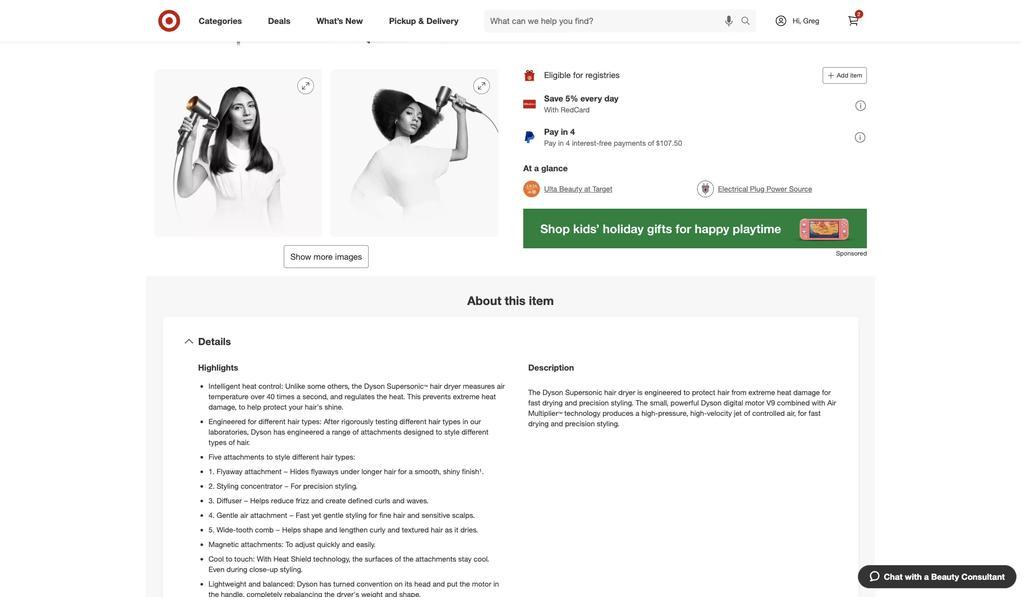 Task type: vqa. For each thing, say whether or not it's contained in the screenshot.
Must Have Gifts
no



Task type: describe. For each thing, give the bounding box(es) containing it.
chat with a beauty consultant button
[[858, 565, 1017, 589]]

hair up the flyaways
[[321, 452, 333, 461]]

with inside cool to touch: with heat shield technology, the surfaces of the attachments stay cool. even during close-up styling.
[[257, 555, 271, 563]]

curly
[[370, 525, 386, 534]]

air,
[[787, 409, 796, 418]]

at a glance
[[523, 163, 568, 173]]

has inside engineered for different hair types: after rigorously testing different hair types in our laboratories, dyson has engineered a range of attachments designed to style different types of hair.
[[274, 427, 285, 436]]

range
[[332, 427, 351, 436]]

0 horizontal spatial air
[[240, 511, 248, 520]]

for left the fine
[[369, 511, 378, 520]]

plug
[[750, 184, 765, 193]]

styling
[[346, 511, 367, 520]]

4. gentle air attachment – fast yet gentle styling for fine hair and sensitive scalps.
[[209, 511, 475, 520]]

&
[[418, 15, 424, 26]]

– right diffuser
[[244, 496, 248, 505]]

ulta beauty at target
[[544, 184, 612, 193]]

damage
[[794, 388, 820, 397]]

shape
[[303, 525, 323, 534]]

fast
[[296, 511, 310, 520]]

heat.
[[389, 392, 405, 401]]

and up textured
[[407, 511, 420, 520]]

for up the air
[[822, 388, 831, 397]]

attachments inside cool to touch: with heat shield technology, the surfaces of the attachments stay cool. even during close-up styling.
[[416, 555, 456, 563]]

– left for
[[284, 482, 289, 490]]

a left smooth,
[[409, 467, 413, 476]]

weight
[[361, 590, 383, 597]]

prevents
[[423, 392, 451, 401]]

for right air,
[[798, 409, 807, 418]]

controlled
[[752, 409, 785, 418]]

for right "eligible" on the right top
[[573, 70, 583, 81]]

dyson supersonic hair dryer - copper - ulta beauty, 6 of 9 image
[[330, 69, 498, 237]]

2 pay from the top
[[544, 139, 556, 148]]

deals link
[[259, 9, 304, 32]]

1 horizontal spatial heat
[[482, 392, 496, 401]]

from
[[732, 388, 747, 397]]

eligible
[[544, 70, 571, 81]]

in left the interest-
[[558, 139, 564, 148]]

touch:
[[234, 555, 255, 563]]

hair right the fine
[[393, 511, 405, 520]]

hair up produces
[[604, 388, 616, 397]]

1 high- from the left
[[642, 409, 658, 418]]

dyson supersonic hair dryer - copper - ulta beauty, 3 of 9 image
[[154, 0, 322, 61]]

reduce
[[271, 496, 294, 505]]

motor inside lightweight and balanced: dyson has turned convention on its head and put the motor in the handle, completely rebalancing the dryer's weight and shape.
[[472, 579, 491, 588]]

help
[[247, 403, 261, 411]]

sponsored
[[836, 250, 867, 257]]

glance
[[541, 163, 568, 173]]

and right curly
[[388, 525, 400, 534]]

5. wide-tooth comb – helps shape and lengthen curly and textured hair as it dries.
[[209, 525, 478, 534]]

different up hides
[[292, 452, 319, 461]]

air inside the 'intelligent heat control: unlike some others, the dyson supersonic™ hair dryer measures air temperature over 40 times a second, and regulates the heat. this prevents extreme heat damage, to help protect your hair's shine.'
[[497, 382, 505, 391]]

ulta beauty at target button
[[523, 178, 612, 201]]

tooth
[[236, 525, 253, 534]]

search button
[[736, 9, 761, 34]]

dryer inside the dyson supersonic hair dryer is engineered to protect hair from extreme heat damage for fast drying and precision styling. the small, powerful dyson digital motor v9 combined with air multiplier™ technology produces a high-pressure, high-velocity jet of controlled air, for fast drying and precision styling.
[[619, 388, 635, 397]]

the left heat.
[[377, 392, 387, 401]]

40
[[267, 392, 275, 401]]

registries
[[585, 70, 620, 81]]

dyson inside the 'intelligent heat control: unlike some others, the dyson supersonic™ hair dryer measures air temperature over 40 times a second, and regulates the heat. this prevents extreme heat damage, to help protect your hair's shine.'
[[364, 382, 385, 391]]

hides
[[290, 467, 309, 476]]

to inside the dyson supersonic hair dryer is engineered to protect hair from extreme heat damage for fast drying and precision styling. the small, powerful dyson digital motor v9 combined with air multiplier™ technology produces a high-pressure, high-velocity jet of controlled air, for fast drying and precision styling.
[[684, 388, 690, 397]]

protect inside the dyson supersonic hair dryer is engineered to protect hair from extreme heat damage for fast drying and precision styling. the small, powerful dyson digital motor v9 combined with air multiplier™ technology produces a high-pressure, high-velocity jet of controlled air, for fast drying and precision styling.
[[692, 388, 716, 397]]

0 horizontal spatial attachments
[[224, 452, 264, 461]]

0 vertical spatial the
[[528, 388, 541, 397]]

as
[[445, 525, 453, 534]]

waves.
[[407, 496, 429, 505]]

to inside the 'intelligent heat control: unlike some others, the dyson supersonic™ hair dryer measures air temperature over 40 times a second, and regulates the heat. this prevents extreme heat damage, to help protect your hair's shine.'
[[239, 403, 245, 411]]

5.
[[209, 525, 215, 534]]

item inside button
[[850, 71, 862, 79]]

3.
[[209, 496, 215, 505]]

styling. down 1. flyaway attachment – hides flyaways under longer hair for a smooth, shiny finish¹.
[[335, 482, 358, 490]]

styling. down produces
[[597, 419, 620, 428]]

of down laboratories,
[[229, 438, 235, 447]]

4.
[[209, 511, 215, 520]]

details
[[198, 335, 231, 347]]

0 vertical spatial precision
[[579, 398, 609, 407]]

put
[[447, 579, 458, 588]]

3. diffuser – helps reduce frizz and create defined curls and waves.
[[209, 496, 429, 505]]

engineered inside the dyson supersonic hair dryer is engineered to protect hair from extreme heat damage for fast drying and precision styling. the small, powerful dyson digital motor v9 combined with air multiplier™ technology produces a high-pressure, high-velocity jet of controlled air, for fast drying and precision styling.
[[645, 388, 682, 397]]

image gallery element
[[154, 0, 498, 268]]

dyson inside lightweight and balanced: dyson has turned convention on its head and put the motor in the handle, completely rebalancing the dryer's weight and shape.
[[297, 579, 318, 588]]

the up the regulates
[[352, 382, 362, 391]]

1 vertical spatial precision
[[565, 419, 595, 428]]

to up concentrator
[[267, 452, 273, 461]]

wide-
[[217, 525, 236, 534]]

1 pay from the top
[[544, 127, 558, 137]]

every
[[580, 94, 602, 104]]

create
[[326, 496, 346, 505]]

the dyson supersonic hair dryer is engineered to protect hair from extreme heat damage for fast drying and precision styling. the small, powerful dyson digital motor v9 combined with air multiplier™ technology produces a high-pressure, high-velocity jet of controlled air, for fast drying and precision styling.
[[528, 388, 836, 428]]

more
[[314, 252, 333, 262]]

and down gentle at the left of page
[[325, 525, 337, 534]]

a inside engineered for different hair types: after rigorously testing different hair types in our laboratories, dyson has engineered a range of attachments designed to style different types of hair.
[[326, 427, 330, 436]]

dryer inside the 'intelligent heat control: unlike some others, the dyson supersonic™ hair dryer measures air temperature over 40 times a second, and regulates the heat. this prevents extreme heat damage, to help protect your hair's shine.'
[[444, 382, 461, 391]]

cool.
[[474, 555, 489, 563]]

what's new
[[317, 15, 363, 26]]

hair inside the 'intelligent heat control: unlike some others, the dyson supersonic™ hair dryer measures air temperature over 40 times a second, and regulates the heat. this prevents extreme heat damage, to help protect your hair's shine.'
[[430, 382, 442, 391]]

see
[[577, 32, 590, 41]]

0 horizontal spatial heat
[[242, 382, 257, 391]]

during
[[227, 565, 247, 574]]

delivery
[[427, 15, 459, 26]]

1 horizontal spatial the
[[636, 398, 648, 407]]

details
[[607, 32, 629, 41]]

magnetic
[[209, 540, 239, 549]]

chat
[[884, 572, 903, 582]]

interest-
[[572, 139, 599, 148]]

and down multiplier™
[[551, 419, 563, 428]]

2 high- from the left
[[690, 409, 707, 418]]

with inside button
[[905, 572, 922, 582]]

allstate
[[749, 19, 779, 30]]

measures
[[463, 382, 495, 391]]

diffuser
[[217, 496, 242, 505]]

rebalancing
[[284, 590, 322, 597]]

extreme inside the dyson supersonic hair dryer is engineered to protect hair from extreme heat damage for fast drying and precision styling. the small, powerful dyson digital motor v9 combined with air multiplier™ technology produces a high-pressure, high-velocity jet of controlled air, for fast drying and precision styling.
[[749, 388, 775, 397]]

after
[[324, 417, 339, 426]]

in inside engineered for different hair types: after rigorously testing different hair types in our laboratories, dyson has engineered a range of attachments designed to style different types of hair.
[[463, 417, 468, 426]]

is
[[638, 388, 643, 397]]

1 horizontal spatial types
[[443, 417, 461, 426]]

– right comb
[[276, 525, 280, 534]]

and up completely
[[249, 579, 261, 588]]

this
[[407, 392, 421, 401]]

turned
[[333, 579, 355, 588]]

multiplier™
[[528, 409, 563, 418]]

its
[[405, 579, 412, 588]]

yet
[[312, 511, 321, 520]]

engineered inside engineered for different hair types: after rigorously testing different hair types in our laboratories, dyson has engineered a range of attachments designed to style different types of hair.
[[287, 427, 324, 436]]

of inside cool to touch: with heat shield technology, the surfaces of the attachments stay cool. even during close-up styling.
[[395, 555, 401, 563]]

hi,
[[793, 16, 801, 25]]

gentle
[[217, 511, 238, 520]]

beauty inside button
[[932, 572, 959, 582]]

1 horizontal spatial types:
[[335, 452, 355, 461]]

air
[[828, 398, 836, 407]]

curls
[[375, 496, 390, 505]]

add item
[[837, 71, 862, 79]]

0 horizontal spatial helps
[[250, 496, 269, 505]]

0 horizontal spatial style
[[275, 452, 290, 461]]

a inside the 'intelligent heat control: unlike some others, the dyson supersonic™ hair dryer measures air temperature over 40 times a second, and regulates the heat. this prevents extreme heat damage, to help protect your hair's shine.'
[[297, 392, 301, 401]]

heat
[[274, 555, 289, 563]]

textured
[[402, 525, 429, 534]]

and down the 5. wide-tooth comb – helps shape and lengthen curly and textured hair as it dries.
[[342, 540, 354, 549]]

different down the help
[[259, 417, 286, 426]]

protection
[[622, 19, 663, 30]]

technology,
[[313, 555, 350, 563]]

lengthen
[[339, 525, 368, 534]]



Task type: locate. For each thing, give the bounding box(es) containing it.
shiny
[[443, 467, 460, 476]]

0 horizontal spatial types
[[209, 438, 227, 447]]

1 horizontal spatial extreme
[[749, 388, 775, 397]]

1 vertical spatial fast
[[809, 409, 821, 418]]

1 vertical spatial item
[[529, 293, 554, 308]]

motor left v9
[[745, 398, 765, 407]]

0 horizontal spatial protect
[[263, 403, 287, 411]]

1 horizontal spatial 2
[[858, 11, 861, 17]]

item right add
[[850, 71, 862, 79]]

0 horizontal spatial extreme
[[453, 392, 480, 401]]

types up five
[[209, 438, 227, 447]]

up
[[270, 565, 278, 574]]

supersonic
[[565, 388, 602, 397]]

1 vertical spatial with
[[905, 572, 922, 582]]

dyson up multiplier™
[[543, 388, 563, 397]]

attachments down testing
[[361, 427, 402, 436]]

hair left as
[[431, 525, 443, 534]]

electrical plug power source
[[718, 184, 812, 193]]

different
[[259, 417, 286, 426], [400, 417, 427, 426], [462, 427, 489, 436], [292, 452, 319, 461]]

0 horizontal spatial with
[[812, 398, 826, 407]]

a up your
[[297, 392, 301, 401]]

1 vertical spatial protect
[[263, 403, 287, 411]]

1 vertical spatial style
[[275, 452, 290, 461]]

2 horizontal spatial attachments
[[416, 555, 456, 563]]

0 vertical spatial drying
[[542, 398, 563, 407]]

2.
[[209, 482, 215, 490]]

hair down your
[[288, 417, 300, 426]]

1 horizontal spatial item
[[850, 71, 862, 79]]

for down the help
[[248, 417, 257, 426]]

supersonic™
[[387, 382, 428, 391]]

heat up "combined"
[[777, 388, 792, 397]]

0 horizontal spatial engineered
[[287, 427, 324, 436]]

1 horizontal spatial motor
[[745, 398, 765, 407]]

1.
[[209, 467, 215, 476]]

helps
[[250, 496, 269, 505], [282, 525, 301, 534]]

extreme down the measures
[[453, 392, 480, 401]]

regulates
[[345, 392, 375, 401]]

engineered up small,
[[645, 388, 682, 397]]

1 horizontal spatial helps
[[282, 525, 301, 534]]

dyson up rebalancing
[[297, 579, 318, 588]]

of down "rigorously"
[[353, 427, 359, 436]]

1 vertical spatial has
[[320, 579, 331, 588]]

dryer up the prevents
[[444, 382, 461, 391]]

about
[[467, 293, 502, 308]]

0 horizontal spatial the
[[528, 388, 541, 397]]

the right put
[[460, 579, 470, 588]]

consultant
[[962, 572, 1005, 582]]

heat
[[242, 382, 257, 391], [777, 388, 792, 397], [482, 392, 496, 401]]

1 vertical spatial drying
[[528, 419, 549, 428]]

engineered down hair's
[[287, 427, 324, 436]]

1 horizontal spatial with
[[544, 106, 559, 114]]

heat down the measures
[[482, 392, 496, 401]]

1 vertical spatial 4
[[566, 139, 570, 148]]

2 for 2
[[858, 11, 861, 17]]

has up five attachments to style different hair types:
[[274, 427, 285, 436]]

0 horizontal spatial with
[[257, 555, 271, 563]]

for
[[291, 482, 301, 490]]

with left the air
[[812, 398, 826, 407]]

0 horizontal spatial 2
[[548, 19, 553, 30]]

0 vertical spatial types:
[[302, 417, 322, 426]]

dyson supersonic hair dryer - copper - ulta beauty, 5 of 9 image
[[154, 69, 322, 237]]

1 vertical spatial air
[[240, 511, 248, 520]]

1 vertical spatial pay
[[544, 139, 556, 148]]

1 horizontal spatial style
[[444, 427, 460, 436]]

$107.50
[[656, 139, 682, 148]]

types
[[443, 417, 461, 426], [209, 438, 227, 447]]

extreme up v9
[[749, 388, 775, 397]]

pickup & delivery link
[[380, 9, 472, 32]]

scalps.
[[452, 511, 475, 520]]

has
[[274, 427, 285, 436], [320, 579, 331, 588]]

in inside lightweight and balanced: dyson has turned convention on its head and put the motor in the handle, completely rebalancing the dryer's weight and shape.
[[493, 579, 499, 588]]

see plan details button
[[577, 32, 629, 42]]

under
[[341, 467, 360, 476]]

attachments inside engineered for different hair types: after rigorously testing different hair types in our laboratories, dyson has engineered a range of attachments designed to style different types of hair.
[[361, 427, 402, 436]]

and right "curls"
[[392, 496, 405, 505]]

protect inside the 'intelligent heat control: unlike some others, the dyson supersonic™ hair dryer measures air temperature over 40 times a second, and regulates the heat. this prevents extreme heat damage, to help protect your hair's shine.'
[[263, 403, 287, 411]]

helps down concentrator
[[250, 496, 269, 505]]

None checkbox
[[523, 26, 534, 37]]

others,
[[327, 382, 350, 391]]

rigorously
[[341, 417, 374, 426]]

1 vertical spatial motor
[[472, 579, 491, 588]]

dryer's
[[337, 590, 359, 597]]

0 vertical spatial types
[[443, 417, 461, 426]]

a inside button
[[924, 572, 929, 582]]

0 horizontal spatial fast
[[528, 398, 540, 407]]

1 horizontal spatial engineered
[[645, 388, 682, 397]]

1 vertical spatial engineered
[[287, 427, 324, 436]]

beauty left at
[[559, 184, 582, 193]]

with inside save 5% every day with redcard
[[544, 106, 559, 114]]

the down turned
[[324, 590, 335, 597]]

and inside the 'intelligent heat control: unlike some others, the dyson supersonic™ hair dryer measures air temperature over 40 times a second, and regulates the heat. this prevents extreme heat damage, to help protect your hair's shine.'
[[330, 392, 343, 401]]

the up its
[[403, 555, 414, 563]]

eligible for registries
[[544, 70, 620, 81]]

the
[[528, 388, 541, 397], [636, 398, 648, 407]]

0 vertical spatial with
[[812, 398, 826, 407]]

2 vertical spatial precision
[[303, 482, 333, 490]]

0 horizontal spatial dryer
[[444, 382, 461, 391]]

pay up glance
[[544, 139, 556, 148]]

adjust
[[295, 540, 315, 549]]

2 year electronics protection plan ($400-$449.99) - allstate $59.00 · see plan details
[[548, 19, 779, 42]]

small,
[[650, 398, 669, 407]]

attachment up concentrator
[[245, 467, 282, 476]]

has inside lightweight and balanced: dyson has turned convention on its head and put the motor in the handle, completely rebalancing the dryer's weight and shape.
[[320, 579, 331, 588]]

style inside engineered for different hair types: after rigorously testing different hair types in our laboratories, dyson has engineered a range of attachments designed to style different types of hair.
[[444, 427, 460, 436]]

attachment up comb
[[250, 511, 287, 520]]

0 vertical spatial with
[[544, 106, 559, 114]]

engineered for different hair types: after rigorously testing different hair types in our laboratories, dyson has engineered a range of attachments designed to style different types of hair.
[[209, 417, 489, 447]]

2 vertical spatial attachments
[[416, 555, 456, 563]]

0 vertical spatial helps
[[250, 496, 269, 505]]

electrical
[[718, 184, 748, 193]]

of inside the dyson supersonic hair dryer is engineered to protect hair from extreme heat damage for fast drying and precision styling. the small, powerful dyson digital motor v9 combined with air multiplier™ technology produces a high-pressure, high-velocity jet of controlled air, for fast drying and precision styling.
[[744, 409, 750, 418]]

2
[[858, 11, 861, 17], [548, 19, 553, 30]]

0 horizontal spatial motor
[[472, 579, 491, 588]]

attachments down hair.
[[224, 452, 264, 461]]

beauty inside 'button'
[[559, 184, 582, 193]]

about this item
[[467, 293, 554, 308]]

payments
[[614, 139, 646, 148]]

0 vertical spatial protect
[[692, 388, 716, 397]]

What can we help you find? suggestions appear below search field
[[484, 9, 744, 32]]

motor down cool.
[[472, 579, 491, 588]]

1 horizontal spatial with
[[905, 572, 922, 582]]

1 vertical spatial the
[[636, 398, 648, 407]]

1 horizontal spatial beauty
[[932, 572, 959, 582]]

show more images
[[290, 252, 362, 262]]

for left smooth,
[[398, 467, 407, 476]]

2 left year at the top right of page
[[548, 19, 553, 30]]

dyson supersonic hair dryer - copper - ulta beauty, 4 of 9 image
[[330, 0, 498, 61]]

4 up the interest-
[[570, 127, 575, 137]]

1 horizontal spatial has
[[320, 579, 331, 588]]

style right designed
[[444, 427, 460, 436]]

0 vertical spatial has
[[274, 427, 285, 436]]

1 horizontal spatial fast
[[809, 409, 821, 418]]

0 vertical spatial engineered
[[645, 388, 682, 397]]

a right produces
[[636, 409, 640, 418]]

helps up magnetic attachments: to adjust quickly and easily.
[[282, 525, 301, 534]]

with right chat
[[905, 572, 922, 582]]

of inside pay in 4 pay in 4 interest-free payments of $107.50
[[648, 139, 654, 148]]

even
[[209, 565, 225, 574]]

of left $107.50
[[648, 139, 654, 148]]

show
[[290, 252, 311, 262]]

details button
[[171, 325, 850, 358]]

0 horizontal spatial high-
[[642, 409, 658, 418]]

extreme inside the 'intelligent heat control: unlike some others, the dyson supersonic™ hair dryer measures air temperature over 40 times a second, and regulates the heat. this prevents extreme heat damage, to help protect your hair's shine.'
[[453, 392, 480, 401]]

to inside engineered for different hair types: after rigorously testing different hair types in our laboratories, dyson has engineered a range of attachments designed to style different types of hair.
[[436, 427, 442, 436]]

chat with a beauty consultant
[[884, 572, 1005, 582]]

in down redcard
[[561, 127, 568, 137]]

hair
[[430, 382, 442, 391], [604, 388, 616, 397], [718, 388, 730, 397], [288, 417, 300, 426], [429, 417, 441, 426], [321, 452, 333, 461], [384, 467, 396, 476], [393, 511, 405, 520], [431, 525, 443, 534]]

search
[[736, 16, 761, 27]]

1 vertical spatial attachments
[[224, 452, 264, 461]]

4 left the interest-
[[566, 139, 570, 148]]

to
[[286, 540, 293, 549]]

testing
[[376, 417, 398, 426]]

2. styling concentrator – for precision styling.
[[209, 482, 358, 490]]

attachments up head
[[416, 555, 456, 563]]

magnetic attachments: to adjust quickly and easily.
[[209, 540, 376, 549]]

item
[[850, 71, 862, 79], [529, 293, 554, 308]]

1 horizontal spatial protect
[[692, 388, 716, 397]]

to right the cool
[[226, 555, 232, 563]]

1 horizontal spatial attachments
[[361, 427, 402, 436]]

to right designed
[[436, 427, 442, 436]]

lightweight
[[209, 579, 246, 588]]

our
[[470, 417, 481, 426]]

some
[[307, 382, 325, 391]]

0 vertical spatial air
[[497, 382, 505, 391]]

dyson up "velocity" on the right bottom of the page
[[701, 398, 722, 407]]

with up close-
[[257, 555, 271, 563]]

of right surfaces
[[395, 555, 401, 563]]

of
[[648, 139, 654, 148], [744, 409, 750, 418], [353, 427, 359, 436], [229, 438, 235, 447], [395, 555, 401, 563]]

high- down the powerful
[[690, 409, 707, 418]]

types: inside engineered for different hair types: after rigorously testing different hair types in our laboratories, dyson has engineered a range of attachments designed to style different types of hair.
[[302, 417, 322, 426]]

fine
[[380, 511, 391, 520]]

dyson up the regulates
[[364, 382, 385, 391]]

hair's
[[305, 403, 323, 411]]

0 horizontal spatial types:
[[302, 417, 322, 426]]

1 vertical spatial types:
[[335, 452, 355, 461]]

beauty
[[559, 184, 582, 193], [932, 572, 959, 582]]

times
[[277, 392, 295, 401]]

hair up digital
[[718, 388, 730, 397]]

with inside the dyson supersonic hair dryer is engineered to protect hair from extreme heat damage for fast drying and precision styling. the small, powerful dyson digital motor v9 combined with air multiplier™ technology produces a high-pressure, high-velocity jet of controlled air, for fast drying and precision styling.
[[812, 398, 826, 407]]

dyson inside engineered for different hair types: after rigorously testing different hair types in our laboratories, dyson has engineered a range of attachments designed to style different types of hair.
[[251, 427, 272, 436]]

0 horizontal spatial beauty
[[559, 184, 582, 193]]

defined
[[348, 496, 373, 505]]

produces
[[603, 409, 634, 418]]

1 horizontal spatial dryer
[[619, 388, 635, 397]]

2 right greg
[[858, 11, 861, 17]]

target
[[592, 184, 612, 193]]

1 horizontal spatial air
[[497, 382, 505, 391]]

at
[[523, 163, 532, 173]]

0 vertical spatial pay
[[544, 127, 558, 137]]

1 vertical spatial 2
[[548, 19, 553, 30]]

to left the help
[[239, 403, 245, 411]]

motor inside the dyson supersonic hair dryer is engineered to protect hair from extreme heat damage for fast drying and precision styling. the small, powerful dyson digital motor v9 combined with air multiplier™ technology produces a high-pressure, high-velocity jet of controlled air, for fast drying and precision styling.
[[745, 398, 765, 407]]

the down easily.
[[352, 555, 363, 563]]

show more images button
[[284, 245, 369, 268]]

a right at
[[534, 163, 539, 173]]

hair up designed
[[429, 417, 441, 426]]

handle,
[[221, 590, 245, 597]]

categories link
[[190, 9, 255, 32]]

1 horizontal spatial high-
[[690, 409, 707, 418]]

fast up multiplier™
[[528, 398, 540, 407]]

2 horizontal spatial heat
[[777, 388, 792, 397]]

item right this
[[529, 293, 554, 308]]

hair right "longer"
[[384, 467, 396, 476]]

the down lightweight
[[209, 590, 219, 597]]

– left hides
[[284, 467, 288, 476]]

1 vertical spatial helps
[[282, 525, 301, 534]]

0 vertical spatial attachment
[[245, 467, 282, 476]]

quickly
[[317, 540, 340, 549]]

– left fast
[[289, 511, 294, 520]]

to
[[684, 388, 690, 397], [239, 403, 245, 411], [436, 427, 442, 436], [267, 452, 273, 461], [226, 555, 232, 563]]

dryer left is
[[619, 388, 635, 397]]

2 inside 2 year electronics protection plan ($400-$449.99) - allstate $59.00 · see plan details
[[548, 19, 553, 30]]

and down on
[[385, 590, 397, 597]]

completely
[[247, 590, 282, 597]]

2 for 2 year electronics protection plan ($400-$449.99) - allstate $59.00 · see plan details
[[548, 19, 553, 30]]

cool
[[209, 555, 224, 563]]

drying down multiplier™
[[528, 419, 549, 428]]

drying up multiplier™
[[542, 398, 563, 407]]

0 vertical spatial motor
[[745, 398, 765, 407]]

and left put
[[433, 579, 445, 588]]

the up multiplier™
[[528, 388, 541, 397]]

protect
[[692, 388, 716, 397], [263, 403, 287, 411]]

extreme
[[749, 388, 775, 397], [453, 392, 480, 401]]

surfaces
[[365, 555, 393, 563]]

style up hides
[[275, 452, 290, 461]]

0 horizontal spatial has
[[274, 427, 285, 436]]

0 vertical spatial attachments
[[361, 427, 402, 436]]

to up the powerful
[[684, 388, 690, 397]]

air up tooth
[[240, 511, 248, 520]]

0 vertical spatial item
[[850, 71, 862, 79]]

styling. down shield
[[280, 565, 303, 574]]

1. flyaway attachment – hides flyaways under longer hair for a smooth, shiny finish¹.
[[209, 467, 484, 476]]

1 vertical spatial beauty
[[932, 572, 959, 582]]

v9
[[767, 398, 775, 407]]

styling. inside cool to touch: with heat shield technology, the surfaces of the attachments stay cool. even during close-up styling.
[[280, 565, 303, 574]]

0 vertical spatial 4
[[570, 127, 575, 137]]

description
[[528, 362, 574, 373]]

in right put
[[493, 579, 499, 588]]

advertisement region
[[523, 209, 867, 248]]

close-
[[249, 565, 270, 574]]

1 vertical spatial with
[[257, 555, 271, 563]]

source
[[789, 184, 812, 193]]

heat inside the dyson supersonic hair dryer is engineered to protect hair from extreme heat damage for fast drying and precision styling. the small, powerful dyson digital motor v9 combined with air multiplier™ technology produces a high-pressure, high-velocity jet of controlled air, for fast drying and precision styling.
[[777, 388, 792, 397]]

0 vertical spatial fast
[[528, 398, 540, 407]]

and up yet
[[311, 496, 324, 505]]

styling
[[217, 482, 239, 490]]

for inside engineered for different hair types: after rigorously testing different hair types in our laboratories, dyson has engineered a range of attachments designed to style different types of hair.
[[248, 417, 257, 426]]

it
[[455, 525, 459, 534]]

0 horizontal spatial item
[[529, 293, 554, 308]]

electrical plug power source button
[[697, 178, 812, 201]]

0 vertical spatial 2
[[858, 11, 861, 17]]

different up designed
[[400, 417, 427, 426]]

styling. up produces
[[611, 398, 634, 407]]

hi, greg
[[793, 16, 820, 25]]

control:
[[259, 382, 283, 391]]

a inside the dyson supersonic hair dryer is engineered to protect hair from extreme heat damage for fast drying and precision styling. the small, powerful dyson digital motor v9 combined with air multiplier™ technology produces a high-pressure, high-velocity jet of controlled air, for fast drying and precision styling.
[[636, 409, 640, 418]]

has left turned
[[320, 579, 331, 588]]

protect up the powerful
[[692, 388, 716, 397]]

0 vertical spatial beauty
[[559, 184, 582, 193]]

1 vertical spatial attachment
[[250, 511, 287, 520]]

0 vertical spatial style
[[444, 427, 460, 436]]

different down 'our' on the bottom
[[462, 427, 489, 436]]

fast down "damage"
[[809, 409, 821, 418]]

to inside cool to touch: with heat shield technology, the surfaces of the attachments stay cool. even during close-up styling.
[[226, 555, 232, 563]]

save 5% every day with redcard
[[544, 94, 618, 114]]

1 vertical spatial types
[[209, 438, 227, 447]]

and up technology
[[565, 398, 577, 407]]



